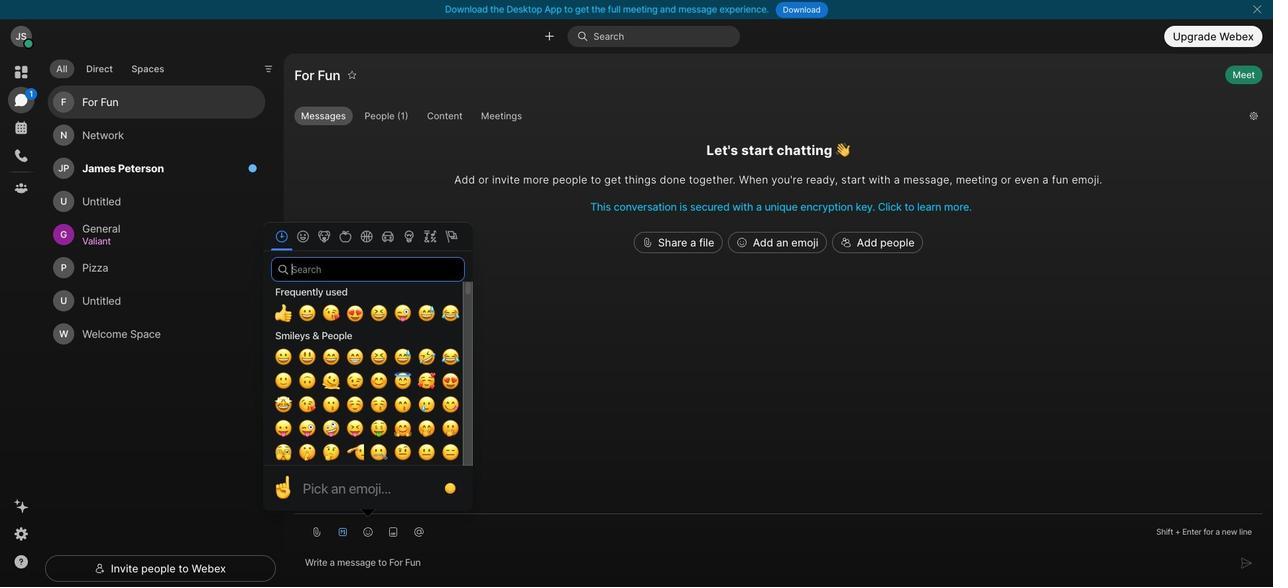 Task type: describe. For each thing, give the bounding box(es) containing it.
valiant element
[[82, 234, 249, 249]]

pizza list item
[[48, 251, 265, 285]]

webex tab list
[[8, 59, 37, 202]]

welcome space list item
[[48, 318, 265, 351]]

message composer toolbar element
[[3, 3, 1273, 588]]



Task type: vqa. For each thing, say whether or not it's contained in the screenshot.
The Message Composer Toolbar element
yes



Task type: locate. For each thing, give the bounding box(es) containing it.
Search search field
[[271, 257, 465, 282]]

1 vertical spatial untitled list item
[[48, 285, 265, 318]]

for fun list item
[[48, 86, 265, 119]]

network list item
[[48, 119, 265, 152]]

james peterson, new messages list item
[[48, 152, 265, 185]]

cancel_16 image
[[1252, 4, 1263, 15]]

untitled list item up valiant element at the left top of page
[[48, 185, 265, 218]]

2 untitled list item from the top
[[48, 285, 265, 318]]

1 untitled list item from the top
[[48, 185, 265, 218]]

general list item
[[48, 218, 265, 251]]

untitled list item down valiant element at the left top of page
[[48, 285, 265, 318]]

0 vertical spatial untitled list item
[[48, 185, 265, 218]]

navigation
[[0, 54, 42, 588]]

new messages image
[[248, 164, 257, 173]]

untitled list item
[[48, 185, 265, 218], [48, 285, 265, 318]]

group
[[294, 106, 1239, 128]]

tab list
[[46, 52, 174, 82]]



